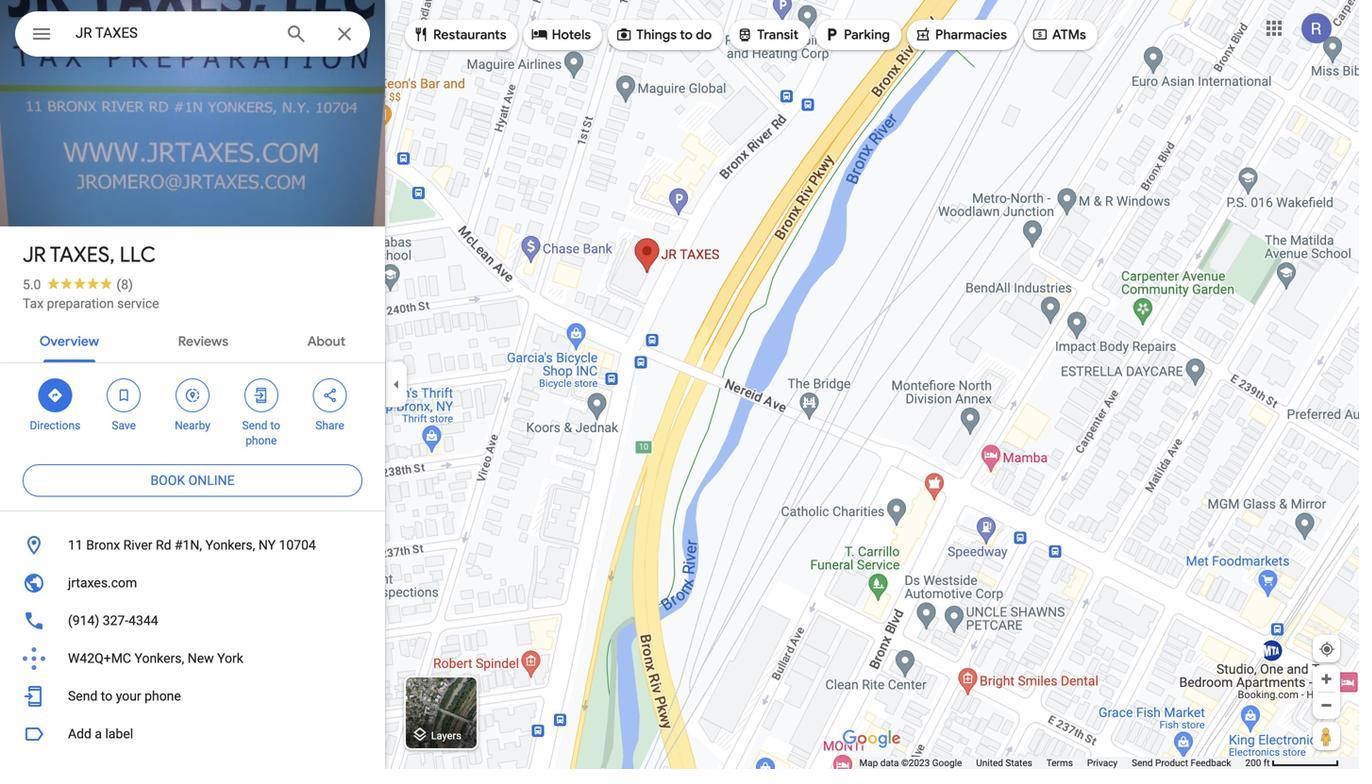 Task type: locate. For each thing, give the bounding box(es) containing it.

[[824, 24, 841, 45]]

taxes,
[[50, 242, 115, 268]]

parking
[[844, 26, 891, 43]]

send inside the 'send to phone'
[[242, 419, 268, 433]]


[[737, 24, 754, 45]]

1 vertical spatial 11
[[68, 538, 83, 553]]

google maps element
[[0, 0, 1360, 770]]

reviews button
[[163, 317, 244, 363]]

1 horizontal spatial phone
[[246, 434, 277, 448]]

terms button
[[1047, 757, 1074, 770]]

1 horizontal spatial yonkers,
[[205, 538, 255, 553]]

to left share
[[270, 419, 281, 433]]


[[47, 385, 64, 406]]

ft
[[1264, 758, 1271, 769]]

2 horizontal spatial to
[[680, 26, 693, 43]]

jrtaxes.com
[[68, 576, 137, 591]]

pharmacies
[[936, 26, 1008, 43]]

1 horizontal spatial send
[[242, 419, 268, 433]]

yonkers, down 4344
[[135, 651, 184, 667]]

restaurants
[[433, 26, 507, 43]]

zoom out image
[[1320, 699, 1334, 713]]

send to your phone
[[68, 689, 181, 704]]

to
[[680, 26, 693, 43], [270, 419, 281, 433], [101, 689, 113, 704]]

0 vertical spatial phone
[[246, 434, 277, 448]]

0 horizontal spatial to
[[101, 689, 113, 704]]

send up add
[[68, 689, 98, 704]]


[[184, 385, 201, 406]]

add a label button
[[0, 716, 385, 754]]

send
[[242, 419, 268, 433], [68, 689, 98, 704], [1132, 758, 1154, 769]]


[[616, 24, 633, 45]]

 search field
[[15, 11, 370, 60]]


[[1032, 24, 1049, 45]]

llc
[[120, 242, 156, 268]]

(8)
[[117, 277, 133, 293]]

footer
[[860, 757, 1246, 770]]

11 for 11 photos
[[48, 187, 65, 205]]

united states button
[[977, 757, 1033, 770]]

2 vertical spatial send
[[1132, 758, 1154, 769]]

photo of jr taxes, llc image
[[0, 0, 385, 370]]

1 vertical spatial to
[[270, 419, 281, 433]]

1 vertical spatial yonkers,
[[135, 651, 184, 667]]

0 horizontal spatial yonkers,
[[135, 651, 184, 667]]

0 horizontal spatial send
[[68, 689, 98, 704]]

send for send to your phone
[[68, 689, 98, 704]]

service
[[117, 296, 159, 312]]

None field
[[76, 22, 270, 44]]

0 vertical spatial send
[[242, 419, 268, 433]]

things
[[637, 26, 677, 43]]

send for send product feedback
[[1132, 758, 1154, 769]]

4344
[[129, 613, 158, 629]]

jrtaxes.com link
[[0, 565, 385, 603]]

tax preparation service button
[[23, 295, 159, 314]]

actions for jr taxes, llc region
[[0, 364, 385, 458]]

atms
[[1053, 26, 1087, 43]]

send to your phone button
[[0, 678, 385, 716]]

11
[[48, 187, 65, 205], [68, 538, 83, 553]]

200 ft button
[[1246, 758, 1340, 769]]

footer containing map data ©2023 google
[[860, 757, 1246, 770]]

 atms
[[1032, 24, 1087, 45]]

1 vertical spatial send
[[68, 689, 98, 704]]

2 horizontal spatial send
[[1132, 758, 1154, 769]]

phone inside button
[[145, 689, 181, 704]]

zoom in image
[[1320, 672, 1334, 687]]

 parking
[[824, 24, 891, 45]]

send down 
[[242, 419, 268, 433]]

phone
[[246, 434, 277, 448], [145, 689, 181, 704]]

11 inside information for jr taxes, llc region
[[68, 538, 83, 553]]

200
[[1246, 758, 1262, 769]]

jr taxes, llc
[[23, 242, 156, 268]]

yonkers,
[[205, 538, 255, 553], [135, 651, 184, 667]]

feedback
[[1191, 758, 1232, 769]]

1 horizontal spatial to
[[270, 419, 281, 433]]

your
[[116, 689, 141, 704]]

0 vertical spatial to
[[680, 26, 693, 43]]

send inside button
[[68, 689, 98, 704]]

collapse side panel image
[[386, 374, 407, 395]]

do
[[696, 26, 712, 43]]

(914)
[[68, 613, 99, 629]]

tab list inside google maps element
[[0, 317, 385, 363]]

book online link
[[23, 458, 363, 503]]


[[253, 385, 270, 406]]

send left product
[[1132, 758, 1154, 769]]

united states
[[977, 758, 1033, 769]]

share
[[316, 419, 345, 433]]

privacy button
[[1088, 757, 1118, 770]]

0 vertical spatial 11
[[48, 187, 65, 205]]

w42q+mc yonkers, new york
[[68, 651, 244, 667]]

tab list
[[0, 317, 385, 363]]

1 horizontal spatial 11
[[68, 538, 83, 553]]


[[115, 385, 132, 406]]

2 vertical spatial to
[[101, 689, 113, 704]]

label
[[105, 727, 133, 742]]

 transit
[[737, 24, 799, 45]]

 things to do
[[616, 24, 712, 45]]

11 left photos
[[48, 187, 65, 205]]

phone down 
[[246, 434, 277, 448]]

11 photos button
[[14, 179, 123, 212]]

a
[[95, 727, 102, 742]]

to left do
[[680, 26, 693, 43]]

tab list containing overview
[[0, 317, 385, 363]]

send inside 'button'
[[1132, 758, 1154, 769]]

11 bronx river rd #1n, yonkers, ny 10704
[[68, 538, 316, 553]]

1 vertical spatial phone
[[145, 689, 181, 704]]

add a label
[[68, 727, 133, 742]]

river
[[123, 538, 153, 553]]

5.0
[[23, 277, 41, 293]]

(914) 327-4344 button
[[0, 603, 385, 640]]

new
[[188, 651, 214, 667]]

11 left bronx
[[68, 538, 83, 553]]

0 horizontal spatial 11
[[48, 187, 65, 205]]

0 horizontal spatial phone
[[145, 689, 181, 704]]

overview button
[[24, 317, 114, 363]]

about
[[308, 333, 346, 350]]

yonkers, left ny
[[205, 538, 255, 553]]

(914) 327-4344
[[68, 613, 158, 629]]

about button
[[292, 317, 361, 363]]

send for send to phone
[[242, 419, 268, 433]]

phone right your
[[145, 689, 181, 704]]

to left your
[[101, 689, 113, 704]]

to inside button
[[101, 689, 113, 704]]

to inside  things to do
[[680, 26, 693, 43]]

to inside the 'send to phone'
[[270, 419, 281, 433]]



Task type: describe. For each thing, give the bounding box(es) containing it.
footer inside google maps element
[[860, 757, 1246, 770]]

nearby
[[175, 419, 211, 433]]

tax
[[23, 296, 44, 312]]

tax preparation service
[[23, 296, 159, 312]]

bronx
[[86, 538, 120, 553]]

google
[[933, 758, 963, 769]]

5.0 stars image
[[41, 277, 117, 289]]

united
[[977, 758, 1004, 769]]

show your location image
[[1319, 641, 1336, 658]]

photos
[[69, 187, 115, 205]]

google account: ruby anderson  
(rubyanndersson@gmail.com) image
[[1302, 13, 1333, 44]]

200 ft
[[1246, 758, 1271, 769]]

8 reviews element
[[117, 277, 133, 293]]

phone inside the 'send to phone'
[[246, 434, 277, 448]]

10704
[[279, 538, 316, 553]]

w42q+mc
[[68, 651, 131, 667]]

send product feedback
[[1132, 758, 1232, 769]]

 button
[[15, 11, 68, 60]]

none field inside jr taxes field
[[76, 22, 270, 44]]


[[413, 24, 430, 45]]

map
[[860, 758, 878, 769]]

send product feedback button
[[1132, 757, 1232, 770]]

jr taxes, llc main content
[[0, 0, 385, 770]]

 hotels
[[531, 24, 591, 45]]


[[322, 385, 339, 406]]

send to phone
[[242, 419, 281, 448]]

327-
[[103, 613, 129, 629]]

 restaurants
[[413, 24, 507, 45]]


[[915, 24, 932, 45]]

product
[[1156, 758, 1189, 769]]

book online
[[151, 473, 235, 488]]

save
[[112, 419, 136, 433]]

data
[[881, 758, 899, 769]]

0 vertical spatial yonkers,
[[205, 538, 255, 553]]

11 bronx river rd #1n, yonkers, ny 10704 button
[[0, 527, 385, 565]]

information for jr taxes, llc region
[[0, 527, 385, 716]]

map data ©2023 google
[[860, 758, 963, 769]]

overview
[[39, 333, 99, 350]]

preparation
[[47, 296, 114, 312]]

11 photos
[[48, 187, 115, 205]]

states
[[1006, 758, 1033, 769]]

add
[[68, 727, 92, 742]]

privacy
[[1088, 758, 1118, 769]]


[[30, 20, 53, 48]]

reviews
[[178, 333, 229, 350]]

book
[[151, 473, 185, 488]]

w42q+mc yonkers, new york button
[[0, 640, 385, 678]]

JR TAXES field
[[15, 11, 370, 57]]

to for send to your phone
[[101, 689, 113, 704]]

directions
[[30, 419, 81, 433]]

layers
[[431, 730, 462, 742]]

show street view coverage image
[[1314, 722, 1341, 751]]

terms
[[1047, 758, 1074, 769]]

ny
[[259, 538, 276, 553]]

transit
[[758, 26, 799, 43]]

hotels
[[552, 26, 591, 43]]

©2023
[[902, 758, 930, 769]]

online
[[189, 473, 235, 488]]

to for send to phone
[[270, 419, 281, 433]]

york
[[217, 651, 244, 667]]

11 for 11 bronx river rd #1n, yonkers, ny 10704
[[68, 538, 83, 553]]


[[531, 24, 548, 45]]

#1n,
[[175, 538, 202, 553]]

jr
[[23, 242, 46, 268]]

rd
[[156, 538, 171, 553]]

 pharmacies
[[915, 24, 1008, 45]]



Task type: vqa. For each thing, say whether or not it's contained in the screenshot.
National inside button
no



